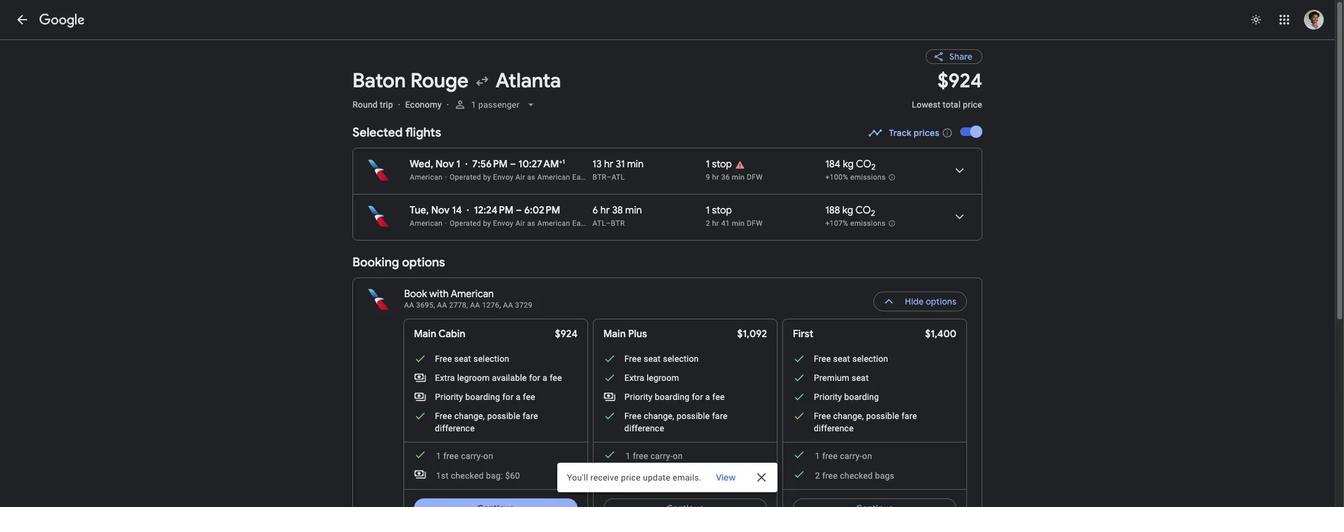 Task type: vqa. For each thing, say whether or not it's contained in the screenshot.
Hide options Dropdown Button
yes



Task type: locate. For each thing, give the bounding box(es) containing it.
1 left passenger
[[471, 100, 476, 110]]

2 operated by envoy air as american eagle from the top
[[450, 219, 591, 228]]

0 horizontal spatial free change, possible fare difference
[[435, 411, 538, 433]]

1 stop 2 hr 41 min dfw
[[706, 204, 763, 228]]

1st checked bag free
[[626, 471, 708, 481]]

stop up 41
[[712, 204, 732, 217]]

0 horizontal spatial boarding
[[466, 392, 500, 402]]

free seat selection down "cabin"
[[435, 354, 510, 364]]

emissions
[[851, 173, 886, 182], [851, 219, 886, 228]]

2 horizontal spatial free seat selection
[[814, 354, 889, 364]]

2 inside the 1 stop 2 hr 41 min dfw
[[706, 219, 710, 228]]

2 envoy from the top
[[493, 219, 514, 228]]

difference down priority boarding
[[814, 423, 854, 433]]

fare for $1,400
[[902, 411, 917, 421]]

1 vertical spatial 1 stop flight. element
[[706, 204, 732, 218]]

1 operated by envoy air as american eagle from the top
[[450, 173, 591, 182]]

selection up extra legroom
[[663, 354, 699, 364]]

1 envoy from the top
[[493, 173, 514, 182]]

free change, possible fare difference for plus
[[625, 411, 728, 433]]

1 as from the top
[[527, 173, 536, 182]]

2 priority boarding for a fee from the left
[[625, 392, 725, 402]]

boarding down extra legroom available for a fee
[[466, 392, 500, 402]]

options inside dropdown button
[[926, 296, 957, 307]]

free change, possible fare difference for cabin
[[435, 411, 538, 433]]

hr left 41
[[712, 219, 719, 228]]

priority
[[435, 392, 463, 402], [625, 392, 653, 402], [814, 392, 842, 402]]

min right 38
[[626, 204, 642, 217]]

1 fare from the left
[[523, 411, 538, 421]]

a for main cabin
[[516, 392, 521, 402]]

envoy down 12:24 pm text field at the top left of page
[[493, 219, 514, 228]]

price
[[963, 100, 983, 110], [621, 473, 641, 482]]

main left plus
[[604, 328, 626, 340]]

kg up +100% emissions at the top right of page
[[843, 158, 854, 170]]

aa
[[404, 301, 414, 310], [437, 301, 447, 310], [470, 301, 480, 310], [503, 301, 513, 310]]

main content
[[353, 39, 991, 507]]

min for 36
[[732, 173, 745, 182]]

options
[[402, 255, 445, 270], [926, 296, 957, 307]]

min right 41
[[732, 219, 745, 228]]

0 horizontal spatial carry-
[[461, 451, 484, 461]]

emissions for 188 kg co
[[851, 219, 886, 228]]

1 vertical spatial stop
[[712, 204, 732, 217]]

operated by envoy air as american eagle down the 7:56 pm – 10:27 am +1
[[450, 173, 591, 182]]

2 legroom from the left
[[647, 373, 679, 383]]

eagle left 13 hr 31 min btr – atl
[[572, 173, 591, 182]]

air
[[516, 173, 525, 182], [516, 219, 525, 228]]

layover (1 of 1) is a 9 hr 36 min overnight layover at dallas/fort worth international airport in dallas. element
[[706, 172, 820, 182]]

0 vertical spatial by
[[483, 173, 491, 182]]

aa right 2778,
[[470, 301, 480, 310]]

0 vertical spatial emissions
[[851, 173, 886, 182]]

0 vertical spatial operated by envoy air as american eagle
[[450, 173, 591, 182]]

by
[[483, 173, 491, 182], [483, 219, 491, 228]]

1 stop
[[706, 158, 732, 170]]

envoy for 7:56 pm
[[493, 173, 514, 182]]

0 horizontal spatial  image
[[398, 100, 401, 110]]

 image
[[398, 100, 401, 110], [447, 100, 449, 110]]

0 horizontal spatial change,
[[454, 411, 485, 421]]

as down 10:27 am
[[527, 173, 536, 182]]

free up you'll receive price update emails.
[[633, 451, 648, 461]]

price left 'update'
[[621, 473, 641, 482]]

kg inside '188 kg co 2'
[[843, 204, 854, 217]]

1 vertical spatial by
[[483, 219, 491, 228]]

38
[[612, 204, 623, 217]]

1 1st from the left
[[436, 471, 449, 481]]

possible down priority boarding
[[866, 411, 900, 421]]

possible down extra legroom
[[677, 411, 710, 421]]

hr right 9
[[712, 173, 719, 182]]

by for 7:56 pm
[[483, 173, 491, 182]]

eagle
[[572, 173, 591, 182], [572, 219, 591, 228]]

return flight on tuesday, november 14. leaves hartsfield-jackson atlanta international airport at 12:24 pm on tuesday, november 14 and arrives at baton rouge metropolitan airport at 6:02 pm on tuesday, november 14. element
[[410, 204, 560, 217]]

3 carry- from the left
[[840, 451, 863, 461]]

a
[[543, 373, 548, 383], [516, 392, 521, 402], [706, 392, 710, 402]]

track prices
[[889, 127, 940, 138]]

2 horizontal spatial free change, possible fare difference
[[814, 411, 917, 433]]

2 horizontal spatial fare
[[902, 411, 917, 421]]

wed, nov 1
[[410, 158, 461, 170]]

hr inside layover (1 of 1) is a 9 hr 36 min overnight layover at dallas/fort worth international airport in dallas. 'element'
[[712, 173, 719, 182]]

on up 2 free checked bags
[[863, 451, 872, 461]]

2 fare from the left
[[712, 411, 728, 421]]

– inside 13 hr 31 min btr – atl
[[607, 173, 612, 182]]

1 emissions from the top
[[851, 173, 886, 182]]

1 horizontal spatial priority
[[625, 392, 653, 402]]

0 horizontal spatial main
[[414, 328, 436, 340]]

list containing wed, nov 1
[[353, 148, 982, 240]]

1 up you'll receive price update emails.
[[626, 451, 631, 461]]

checked
[[451, 471, 484, 481], [641, 471, 673, 481], [840, 471, 873, 481]]

9 hr 36 min dfw
[[706, 173, 763, 182]]

eagle for 13
[[572, 173, 591, 182]]

1 change, from the left
[[454, 411, 485, 421]]

1 horizontal spatial selection
[[663, 354, 699, 364]]

atl down 31
[[612, 173, 625, 182]]

$924 for $924 lowest total price
[[938, 68, 983, 94]]

seat up extra legroom
[[644, 354, 661, 364]]

selection up extra legroom available for a fee
[[474, 354, 510, 364]]

0 horizontal spatial on
[[484, 451, 493, 461]]

13 hr 31 min btr – atl
[[593, 158, 644, 182]]

extra down main cabin
[[435, 373, 455, 383]]

1 vertical spatial emissions
[[851, 219, 886, 228]]

nov for wed,
[[436, 158, 454, 170]]

2 1st from the left
[[626, 471, 638, 481]]

1 boarding from the left
[[466, 392, 500, 402]]

2 difference from the left
[[625, 423, 664, 433]]

operated by envoy air as american eagle down 12:24 pm – 6:02 pm
[[450, 219, 591, 228]]

difference up first checked bag costs 60 us dollars element
[[435, 423, 475, 433]]

operated down 14
[[450, 219, 481, 228]]

1 vertical spatial $924
[[555, 328, 578, 340]]

2 horizontal spatial 1 free carry-on
[[815, 451, 872, 461]]

4 aa from the left
[[503, 301, 513, 310]]

air down the 7:56 pm – 10:27 am +1
[[516, 173, 525, 182]]

none text field containing $924
[[912, 68, 983, 121]]

boarding down extra legroom
[[655, 392, 690, 402]]

3 1 free carry-on from the left
[[815, 451, 872, 461]]

1 free carry-on up 2 free checked bags
[[815, 451, 872, 461]]

0 horizontal spatial fee
[[523, 392, 536, 402]]

$924 down share
[[938, 68, 983, 94]]

free for main cabin
[[444, 451, 459, 461]]

for for main cabin
[[503, 392, 514, 402]]

carry- up first checked bag is free element on the bottom of the page
[[651, 451, 673, 461]]

hr inside 13 hr 31 min btr – atl
[[604, 158, 614, 170]]

change, down extra legroom available for a fee
[[454, 411, 485, 421]]

dfw
[[747, 173, 763, 182], [747, 219, 763, 228]]

2 priority from the left
[[625, 392, 653, 402]]

round trip
[[353, 100, 393, 110]]

1 stop flight. element up 41
[[706, 204, 732, 218]]

0 horizontal spatial fare
[[523, 411, 538, 421]]

list
[[353, 148, 982, 240]]

hr for 9
[[712, 173, 719, 182]]

emissions for 184 kg co
[[851, 173, 886, 182]]

3 priority from the left
[[814, 392, 842, 402]]

2 dfw from the top
[[747, 219, 763, 228]]

1 horizontal spatial carry-
[[651, 451, 673, 461]]

by down return flight on tuesday, november 14. leaves hartsfield-jackson atlanta international airport at 12:24 pm on tuesday, november 14 and arrives at baton rouge metropolitan airport at 6:02 pm on tuesday, november 14. element
[[483, 219, 491, 228]]

1 eagle from the top
[[572, 173, 591, 182]]

min inside 13 hr 31 min btr – atl
[[627, 158, 644, 170]]

change, for cabin
[[454, 411, 485, 421]]

0 horizontal spatial for
[[503, 392, 514, 402]]

2 air from the top
[[516, 219, 525, 228]]

0 vertical spatial 1 stop flight. element
[[706, 158, 732, 172]]

1 horizontal spatial $924
[[938, 68, 983, 94]]

priority boarding
[[814, 392, 879, 402]]

3 fare from the left
[[902, 411, 917, 421]]

1 down 9
[[706, 204, 710, 217]]

0 horizontal spatial price
[[621, 473, 641, 482]]

possible down extra legroom available for a fee
[[487, 411, 521, 421]]

2 possible from the left
[[677, 411, 710, 421]]

min inside layover (1 of 1) is a 9 hr 36 min overnight layover at dallas/fort worth international airport in dallas. 'element'
[[732, 173, 745, 182]]

as down the 6:02 pm at the left of page
[[527, 219, 536, 228]]

1 vertical spatial kg
[[843, 204, 854, 217]]

1st inside first checked bag costs 60 us dollars element
[[436, 471, 449, 481]]

1 horizontal spatial boarding
[[655, 392, 690, 402]]

2 change, from the left
[[644, 411, 675, 421]]

1 on from the left
[[484, 451, 493, 461]]

min right 31
[[627, 158, 644, 170]]

seat down "cabin"
[[454, 354, 471, 364]]

0 horizontal spatial legroom
[[457, 373, 490, 383]]

1 carry- from the left
[[461, 451, 484, 461]]

nov right wed,
[[436, 158, 454, 170]]

1 vertical spatial price
[[621, 473, 641, 482]]

0 vertical spatial price
[[963, 100, 983, 110]]

free for main plus
[[633, 451, 648, 461]]

1 up 2 free checked bags
[[815, 451, 820, 461]]

0 horizontal spatial 1 free carry-on
[[436, 451, 493, 461]]

on
[[484, 451, 493, 461], [673, 451, 683, 461], [863, 451, 872, 461]]

by down departing flight on wednesday, november 1. leaves baton rouge metropolitan airport at 7:56 pm on wednesday, november 1 and arrives at hartsfield-jackson atlanta international airport at 10:27 am on thursday, november 2. element
[[483, 173, 491, 182]]

1 vertical spatial btr
[[611, 219, 625, 228]]

american up aa 3695, aa 2778, aa 1276, aa 3729 text box
[[451, 288, 494, 300]]

1 vertical spatial eagle
[[572, 219, 591, 228]]

change,
[[454, 411, 485, 421], [644, 411, 675, 421], [833, 411, 864, 421]]

hide
[[905, 296, 924, 307]]

+107%
[[826, 219, 849, 228]]

possible for cabin
[[487, 411, 521, 421]]

cabin
[[439, 328, 466, 340]]

1
[[471, 100, 476, 110], [456, 158, 461, 170], [706, 158, 710, 170], [706, 204, 710, 217], [436, 451, 441, 461], [626, 451, 631, 461], [815, 451, 820, 461]]

departing flight on wednesday, november 1. leaves baton rouge metropolitan airport at 7:56 pm on wednesday, november 1 and arrives at hartsfield-jackson atlanta international airport at 10:27 am on thursday, november 2. element
[[410, 158, 565, 170]]

31
[[616, 158, 625, 170]]

0 vertical spatial as
[[527, 173, 536, 182]]

operated down departing flight on wednesday, november 1. leaves baton rouge metropolitan airport at 7:56 pm on wednesday, november 1 and arrives at hartsfield-jackson atlanta international airport at 10:27 am on thursday, november 2. element
[[450, 173, 481, 182]]

1 main from the left
[[414, 328, 436, 340]]

0 horizontal spatial selection
[[474, 354, 510, 364]]

2 horizontal spatial selection
[[853, 354, 889, 364]]

1 legroom from the left
[[457, 373, 490, 383]]

free change, possible fare difference down extra legroom
[[625, 411, 728, 433]]

priority boarding for a fee for main cabin
[[435, 392, 536, 402]]

seat up priority boarding
[[852, 373, 869, 383]]

1 horizontal spatial  image
[[447, 100, 449, 110]]

2 boarding from the left
[[655, 392, 690, 402]]

operated for wed, nov 1
[[450, 173, 481, 182]]

1 vertical spatial operated
[[450, 219, 481, 228]]

2 free change, possible fare difference from the left
[[625, 411, 728, 433]]

atl inside 13 hr 31 min btr – atl
[[612, 173, 625, 182]]

price right total on the top right
[[963, 100, 983, 110]]

1 horizontal spatial difference
[[625, 423, 664, 433]]

fare
[[523, 411, 538, 421], [712, 411, 728, 421], [902, 411, 917, 421]]

+100%
[[826, 173, 849, 182]]

on for plus
[[673, 451, 683, 461]]

seat for main cabin
[[454, 354, 471, 364]]

dfw inside the 1 stop 2 hr 41 min dfw
[[747, 219, 763, 228]]

0 horizontal spatial a
[[516, 392, 521, 402]]

0 horizontal spatial $924
[[555, 328, 578, 340]]

possible for plus
[[677, 411, 710, 421]]

0 vertical spatial stop
[[712, 158, 732, 170]]

co up +100% emissions at the top right of page
[[856, 158, 872, 170]]

american down the "tue,"
[[410, 219, 443, 228]]

difference up first checked bag is free element on the bottom of the page
[[625, 423, 664, 433]]

1 extra from the left
[[435, 373, 455, 383]]

emails.
[[673, 473, 702, 482]]

eagle for 6
[[572, 219, 591, 228]]

eagle left 6 hr 38 min atl – btr
[[572, 219, 591, 228]]

0 horizontal spatial possible
[[487, 411, 521, 421]]

receive
[[591, 473, 619, 482]]

2778,
[[449, 301, 468, 310]]

2 operated from the top
[[450, 219, 481, 228]]

3 free change, possible fare difference from the left
[[814, 411, 917, 433]]

min
[[627, 158, 644, 170], [732, 173, 745, 182], [626, 204, 642, 217], [732, 219, 745, 228]]

free up 2 free checked bags
[[823, 451, 838, 461]]

2 horizontal spatial carry-
[[840, 451, 863, 461]]

priority down extra legroom available for a fee
[[435, 392, 463, 402]]

kg up the +107% emissions at the right
[[843, 204, 854, 217]]

priority boarding for a fee
[[435, 392, 536, 402], [625, 392, 725, 402]]

dfw right 41
[[747, 219, 763, 228]]

0 horizontal spatial checked
[[451, 471, 484, 481]]

3 free seat selection from the left
[[814, 354, 889, 364]]

for
[[529, 373, 540, 383], [503, 392, 514, 402], [692, 392, 703, 402]]

2 emissions from the top
[[851, 219, 886, 228]]

aa down 'with'
[[437, 301, 447, 310]]

Departure time: 12:24 PM. text field
[[474, 204, 514, 217]]

1 horizontal spatial price
[[963, 100, 983, 110]]

1 free carry-on up first checked bag is free element on the bottom of the page
[[626, 451, 683, 461]]

2 horizontal spatial possible
[[866, 411, 900, 421]]

1 horizontal spatial btr
[[611, 219, 625, 228]]

 image right economy
[[447, 100, 449, 110]]

nov for tue,
[[431, 204, 450, 217]]

min right the 36
[[732, 173, 745, 182]]

0 horizontal spatial priority boarding for a fee
[[435, 392, 536, 402]]

checked for bag:
[[451, 471, 484, 481]]

1 vertical spatial atl
[[593, 219, 606, 228]]

0 horizontal spatial extra
[[435, 373, 455, 383]]

fare for $1,092
[[712, 411, 728, 421]]

co up the +107% emissions at the right
[[856, 204, 871, 217]]

priority boarding for a fee down extra legroom available for a fee
[[435, 392, 536, 402]]

1 horizontal spatial free change, possible fare difference
[[625, 411, 728, 433]]

1 checked from the left
[[451, 471, 484, 481]]

2 main from the left
[[604, 328, 626, 340]]

price inside $924 lowest total price
[[963, 100, 983, 110]]

2 horizontal spatial checked
[[840, 471, 873, 481]]

priority for plus
[[625, 392, 653, 402]]

1 horizontal spatial priority boarding for a fee
[[625, 392, 725, 402]]

stop for 1 stop
[[712, 158, 732, 170]]

emissions down 184 kg co 2
[[851, 173, 886, 182]]

co inside '188 kg co 2'
[[856, 204, 871, 217]]

1 vertical spatial options
[[926, 296, 957, 307]]

book
[[404, 288, 427, 300]]

1 inside 'popup button'
[[471, 100, 476, 110]]

1 horizontal spatial atl
[[612, 173, 625, 182]]

1 horizontal spatial change,
[[644, 411, 675, 421]]

free
[[435, 354, 452, 364], [625, 354, 642, 364], [814, 354, 831, 364], [435, 411, 452, 421], [625, 411, 642, 421], [814, 411, 831, 421]]

+107% emissions
[[826, 219, 886, 228]]

co inside 184 kg co 2
[[856, 158, 872, 170]]

+1
[[559, 158, 565, 166]]

options for booking options
[[402, 255, 445, 270]]

0 vertical spatial operated
[[450, 173, 481, 182]]

change, down priority boarding
[[833, 411, 864, 421]]

carry-
[[461, 451, 484, 461], [651, 451, 673, 461], [840, 451, 863, 461]]

1 selection from the left
[[474, 354, 510, 364]]

rouge
[[411, 68, 469, 94]]

2 as from the top
[[527, 219, 536, 228]]

1 horizontal spatial on
[[673, 451, 683, 461]]

1 vertical spatial envoy
[[493, 219, 514, 228]]

1 difference from the left
[[435, 423, 475, 433]]

main content containing baton rouge
[[353, 39, 991, 507]]

1 vertical spatial as
[[527, 219, 536, 228]]

go back image
[[15, 12, 30, 27]]

1st left 'update'
[[626, 471, 638, 481]]

min inside the 1 stop 2 hr 41 min dfw
[[732, 219, 745, 228]]

$924 inside $924 lowest total price
[[938, 68, 983, 94]]

as
[[527, 173, 536, 182], [527, 219, 536, 228]]

2 horizontal spatial for
[[692, 392, 703, 402]]

1 free carry-on for cabin
[[436, 451, 493, 461]]

boarding down the premium seat
[[845, 392, 879, 402]]

None text field
[[912, 68, 983, 121]]

1 free change, possible fare difference from the left
[[435, 411, 538, 433]]

0 vertical spatial $924
[[938, 68, 983, 94]]

0 vertical spatial btr
[[593, 173, 607, 182]]

1st left bag:
[[436, 471, 449, 481]]

legroom for main plus
[[647, 373, 679, 383]]

on up bag in the right of the page
[[673, 451, 683, 461]]

btr inside 6 hr 38 min atl – btr
[[611, 219, 625, 228]]

1st inside first checked bag is free element
[[626, 471, 638, 481]]

2 extra from the left
[[625, 373, 645, 383]]

6
[[593, 204, 598, 217]]

main
[[414, 328, 436, 340], [604, 328, 626, 340]]

0 horizontal spatial btr
[[593, 173, 607, 182]]

0 horizontal spatial options
[[402, 255, 445, 270]]

2 on from the left
[[673, 451, 683, 461]]

price inside view status
[[621, 473, 641, 482]]

free change, possible fare difference
[[435, 411, 538, 433], [625, 411, 728, 433], [814, 411, 917, 433]]

2 carry- from the left
[[651, 451, 673, 461]]

2
[[872, 162, 876, 172], [871, 208, 876, 219], [706, 219, 710, 228], [815, 471, 820, 481]]

options up book
[[402, 255, 445, 270]]

$924 left main plus
[[555, 328, 578, 340]]

possible
[[487, 411, 521, 421], [677, 411, 710, 421], [866, 411, 900, 421]]

2 horizontal spatial priority
[[814, 392, 842, 402]]

nov left 14
[[431, 204, 450, 217]]

free
[[444, 451, 459, 461], [633, 451, 648, 461], [823, 451, 838, 461], [693, 471, 708, 481], [823, 471, 838, 481]]

$1,400
[[925, 328, 957, 340]]

1 vertical spatial nov
[[431, 204, 450, 217]]

air for 10:27 am
[[516, 173, 525, 182]]

Arrival time: 6:02 PM. text field
[[524, 204, 560, 217]]

booking
[[353, 255, 399, 270]]

1 horizontal spatial free seat selection
[[625, 354, 699, 364]]

you'll receive price update emails.
[[567, 473, 702, 482]]

a for main plus
[[706, 392, 710, 402]]

priority down premium
[[814, 392, 842, 402]]

2 1 stop flight. element from the top
[[706, 204, 732, 218]]

2 selection from the left
[[663, 354, 699, 364]]

0 horizontal spatial difference
[[435, 423, 475, 433]]

1 priority boarding for a fee from the left
[[435, 392, 536, 402]]

extra down plus
[[625, 373, 645, 383]]

1 air from the top
[[516, 173, 525, 182]]

stop up the 36
[[712, 158, 732, 170]]

envoy down 7:56 pm text box
[[493, 173, 514, 182]]

$924
[[938, 68, 983, 94], [555, 328, 578, 340]]

1 priority from the left
[[435, 392, 463, 402]]

1 horizontal spatial extra
[[625, 373, 645, 383]]

main left "cabin"
[[414, 328, 436, 340]]

1 free seat selection from the left
[[435, 354, 510, 364]]

1 1 stop flight. element from the top
[[706, 158, 732, 172]]

1 horizontal spatial main
[[604, 328, 626, 340]]

1 operated from the top
[[450, 173, 481, 182]]

2 eagle from the top
[[572, 219, 591, 228]]

1st for 1st checked bag: $60
[[436, 471, 449, 481]]

envoy
[[493, 173, 514, 182], [493, 219, 514, 228]]

0 horizontal spatial atl
[[593, 219, 606, 228]]

1 horizontal spatial fare
[[712, 411, 728, 421]]

0 vertical spatial eagle
[[572, 173, 591, 182]]

3 checked from the left
[[840, 471, 873, 481]]

free change, possible fare difference down priority boarding
[[814, 411, 917, 433]]

0 vertical spatial dfw
[[747, 173, 763, 182]]

0 vertical spatial atl
[[612, 173, 625, 182]]

2 inside '188 kg co 2'
[[871, 208, 876, 219]]

1 left 7:56 pm text box
[[456, 158, 461, 170]]

1 dfw from the top
[[747, 173, 763, 182]]

2 checked from the left
[[641, 471, 673, 481]]

7:56 pm – 10:27 am +1
[[473, 158, 565, 170]]

hr right 6
[[601, 204, 610, 217]]

2 1 free carry-on from the left
[[626, 451, 683, 461]]

hr inside 6 hr 38 min atl – btr
[[601, 204, 610, 217]]

extra
[[435, 373, 455, 383], [625, 373, 645, 383]]

0 vertical spatial nov
[[436, 158, 454, 170]]

1 possible from the left
[[487, 411, 521, 421]]

1 1 free carry-on from the left
[[436, 451, 493, 461]]

operated by envoy air as american eagle for 6:02 pm
[[450, 219, 591, 228]]

1 horizontal spatial checked
[[641, 471, 673, 481]]

hr left 31
[[604, 158, 614, 170]]

aa left 3729
[[503, 301, 513, 310]]

1 horizontal spatial possible
[[677, 411, 710, 421]]

baton rouge
[[353, 68, 469, 94]]

0 vertical spatial kg
[[843, 158, 854, 170]]

aa down book
[[404, 301, 414, 310]]

min inside 6 hr 38 min atl – btr
[[626, 204, 642, 217]]

american inside book with american aa 3695, aa 2778, aa 1276, aa 3729
[[451, 288, 494, 300]]

1 stop flight. element
[[706, 158, 732, 172], [706, 204, 732, 218]]

1 horizontal spatial 1 free carry-on
[[626, 451, 683, 461]]

2 by from the top
[[483, 219, 491, 228]]

fee
[[550, 373, 562, 383], [523, 392, 536, 402], [713, 392, 725, 402]]

legroom down plus
[[647, 373, 679, 383]]

operated by envoy air as american eagle
[[450, 173, 591, 182], [450, 219, 591, 228]]

plus
[[628, 328, 647, 340]]

1 stop flight. element up the 36
[[706, 158, 732, 172]]

0 vertical spatial air
[[516, 173, 525, 182]]

update
[[643, 473, 671, 482]]

2 horizontal spatial change,
[[833, 411, 864, 421]]

btr down 38
[[611, 219, 625, 228]]

2 horizontal spatial on
[[863, 451, 872, 461]]

kg inside 184 kg co 2
[[843, 158, 854, 170]]

2 stop from the top
[[712, 204, 732, 217]]

2 horizontal spatial boarding
[[845, 392, 879, 402]]

0 vertical spatial envoy
[[493, 173, 514, 182]]

stop for 1 stop 2 hr 41 min dfw
[[712, 204, 732, 217]]

41
[[721, 219, 730, 228]]

free seat selection up extra legroom
[[625, 354, 699, 364]]

boarding
[[466, 392, 500, 402], [655, 392, 690, 402], [845, 392, 879, 402]]

2 free seat selection from the left
[[625, 354, 699, 364]]

924 us dollars element
[[938, 68, 983, 94]]

1 vertical spatial dfw
[[747, 219, 763, 228]]

carry- up 2 free checked bags
[[840, 451, 863, 461]]

7:56 pm
[[473, 158, 508, 170]]

difference for plus
[[625, 423, 664, 433]]

1 stop from the top
[[712, 158, 732, 170]]

dfw right the 36
[[747, 173, 763, 182]]

flight details. return flight on tuesday, november 14. leaves hartsfield-jackson atlanta international airport at 12:24 pm on tuesday, november 14 and arrives at baton rouge metropolitan airport at 6:02 pm on tuesday, november 14. image
[[945, 202, 975, 231]]

change, for plus
[[644, 411, 675, 421]]

0 vertical spatial co
[[856, 158, 872, 170]]

1 horizontal spatial 1st
[[626, 471, 638, 481]]

selection up the premium seat
[[853, 354, 889, 364]]

selection for plus
[[663, 354, 699, 364]]

change, down extra legroom
[[644, 411, 675, 421]]

stop inside the 1 stop 2 hr 41 min dfw
[[712, 204, 732, 217]]

legroom for main cabin
[[457, 373, 490, 383]]

1 by from the top
[[483, 173, 491, 182]]

1 vertical spatial co
[[856, 204, 871, 217]]

2 horizontal spatial fee
[[713, 392, 725, 402]]

extra for plus
[[625, 373, 645, 383]]

btr down 13 at the left top of page
[[593, 173, 607, 182]]

1st for 1st checked bag free
[[626, 471, 638, 481]]

0 vertical spatial options
[[402, 255, 445, 270]]

1 horizontal spatial legroom
[[647, 373, 679, 383]]

view
[[716, 472, 736, 483]]

emissions down '188 kg co 2'
[[851, 219, 886, 228]]

priority boarding for a fee down extra legroom
[[625, 392, 725, 402]]

free seat selection
[[435, 354, 510, 364], [625, 354, 699, 364], [814, 354, 889, 364]]



Task type: describe. For each thing, give the bounding box(es) containing it.
hide options
[[905, 296, 957, 307]]

btr inside 13 hr 31 min btr – atl
[[593, 173, 607, 182]]

operated for tue, nov 14
[[450, 219, 481, 228]]

atlanta
[[496, 68, 561, 94]]

co for 184 kg co
[[856, 158, 872, 170]]

selected flights
[[353, 125, 441, 140]]

envoy for 12:24 pm
[[493, 219, 514, 228]]

free for first
[[823, 451, 838, 461]]

boarding for plus
[[655, 392, 690, 402]]

1 passenger button
[[449, 90, 542, 119]]

3 boarding from the left
[[845, 392, 879, 402]]

min for 38
[[626, 204, 642, 217]]

selection for cabin
[[474, 354, 510, 364]]

main cabin
[[414, 328, 466, 340]]

fee for main cabin
[[523, 392, 536, 402]]

6:02 pm
[[524, 204, 560, 217]]

main plus
[[604, 328, 647, 340]]

36
[[721, 173, 730, 182]]

change appearance image
[[1242, 5, 1271, 34]]

Departure time: 7:56 PM. text field
[[473, 158, 508, 170]]

1 up first checked bag costs 60 us dollars element
[[436, 451, 441, 461]]

economy
[[405, 100, 442, 110]]

loading results progress bar
[[0, 39, 1335, 42]]

checked for bag
[[641, 471, 673, 481]]

extra legroom
[[625, 373, 679, 383]]

prices
[[914, 127, 940, 138]]

for for main plus
[[692, 392, 703, 402]]

carry- for cabin
[[461, 451, 484, 461]]

seat for main plus
[[644, 354, 661, 364]]

fee for main plus
[[713, 392, 725, 402]]

3695,
[[416, 301, 435, 310]]

priority boarding for a fee for main plus
[[625, 392, 725, 402]]

2  image from the left
[[447, 100, 449, 110]]

tue,
[[410, 204, 429, 217]]

seat for first
[[833, 354, 850, 364]]

carry- for plus
[[651, 451, 673, 461]]

3 selection from the left
[[853, 354, 889, 364]]

learn more about tracked prices image
[[942, 127, 953, 138]]

1  image from the left
[[398, 100, 401, 110]]

total duration 6 hr 38 min. element
[[593, 204, 706, 218]]

layover (1 of 1) is a 2 hr 41 min layover at dallas/fort worth international airport in dallas. element
[[706, 218, 820, 228]]

hide options button
[[874, 287, 967, 316]]

first
[[793, 328, 814, 340]]

Flight numbers AA 3695, AA 2778, AA 1276, AA 3729 text field
[[404, 301, 533, 310]]

flights
[[405, 125, 441, 140]]

view button
[[707, 466, 746, 489]]

13
[[593, 158, 602, 170]]

total duration 13 hr 31 min. element
[[593, 158, 706, 172]]

wed,
[[410, 158, 433, 170]]

with
[[430, 288, 449, 300]]

bags
[[875, 471, 895, 481]]

co for 188 kg co
[[856, 204, 871, 217]]

trip
[[380, 100, 393, 110]]

share
[[950, 51, 973, 62]]

188
[[826, 204, 840, 217]]

184
[[826, 158, 841, 170]]

by for 12:24 pm
[[483, 219, 491, 228]]

booking options
[[353, 255, 445, 270]]

extra legroom available for a fee
[[435, 373, 562, 383]]

lowest
[[912, 100, 941, 110]]

hr for 13
[[604, 158, 614, 170]]

atl inside 6 hr 38 min atl – btr
[[593, 219, 606, 228]]

3 aa from the left
[[470, 301, 480, 310]]

premium seat
[[814, 373, 869, 383]]

$924 lowest total price
[[912, 68, 983, 110]]

air for 6:02 pm
[[516, 219, 525, 228]]

bag
[[676, 471, 690, 481]]

188 kg co 2
[[826, 204, 876, 219]]

view status
[[557, 463, 778, 492]]

first checked bag costs 60 us dollars element
[[414, 468, 520, 482]]

options for hide options
[[926, 296, 957, 307]]

round
[[353, 100, 378, 110]]

free seat selection for plus
[[625, 354, 699, 364]]

main for main plus
[[604, 328, 626, 340]]

as for 6:02 pm
[[527, 219, 536, 228]]

track
[[889, 127, 912, 138]]

extra for cabin
[[435, 373, 455, 383]]

1 up 9
[[706, 158, 710, 170]]

passenger
[[478, 100, 520, 110]]

184 kg co 2
[[826, 158, 876, 172]]

dfw inside layover (1 of 1) is a 9 hr 36 min overnight layover at dallas/fort worth international airport in dallas. 'element'
[[747, 173, 763, 182]]

first checked bag is free element
[[604, 468, 708, 482]]

Baton Rouge to Atlanta and back text field
[[353, 68, 897, 94]]

1 passenger
[[471, 100, 520, 110]]

american down wed,
[[410, 173, 443, 182]]

3729
[[515, 301, 533, 310]]

book with american aa 3695, aa 2778, aa 1276, aa 3729
[[404, 288, 533, 310]]

$924 for $924
[[555, 328, 578, 340]]

3 possible from the left
[[866, 411, 900, 421]]

12:24 pm – 6:02 pm
[[474, 204, 560, 217]]

free right bag in the right of the page
[[693, 471, 708, 481]]

2 aa from the left
[[437, 301, 447, 310]]

share button
[[926, 49, 983, 64]]

hr inside the 1 stop 2 hr 41 min dfw
[[712, 219, 719, 228]]

available
[[492, 373, 527, 383]]

– inside the 7:56 pm – 10:27 am +1
[[510, 158, 516, 170]]

3 on from the left
[[863, 451, 872, 461]]

1 horizontal spatial for
[[529, 373, 540, 383]]

– inside 6 hr 38 min atl – btr
[[606, 219, 611, 228]]

1276,
[[482, 301, 501, 310]]

$1,092
[[737, 328, 767, 340]]

tue, nov 14
[[410, 204, 462, 217]]

fare for $924
[[523, 411, 538, 421]]

kg for 188
[[843, 204, 854, 217]]

2 inside 184 kg co 2
[[872, 162, 876, 172]]

1 horizontal spatial a
[[543, 373, 548, 383]]

9
[[706, 173, 710, 182]]

1 free carry-on for plus
[[626, 451, 683, 461]]

3 change, from the left
[[833, 411, 864, 421]]

10:27 am
[[519, 158, 559, 170]]

$60
[[505, 471, 520, 481]]

boarding for cabin
[[466, 392, 500, 402]]

american down +1
[[538, 173, 570, 182]]

selected
[[353, 125, 403, 140]]

baton
[[353, 68, 406, 94]]

min for 31
[[627, 158, 644, 170]]

operated by envoy air as american eagle for 10:27 am
[[450, 173, 591, 182]]

6 hr 38 min atl – btr
[[593, 204, 642, 228]]

3 difference from the left
[[814, 423, 854, 433]]

14
[[452, 204, 462, 217]]

on for cabin
[[484, 451, 493, 461]]

1 aa from the left
[[404, 301, 414, 310]]

1st checked bag: $60
[[436, 471, 520, 481]]

free seat selection for cabin
[[435, 354, 510, 364]]

kg for 184
[[843, 158, 854, 170]]

12:24 pm
[[474, 204, 514, 217]]

premium
[[814, 373, 850, 383]]

bag:
[[486, 471, 503, 481]]

as for 10:27 am
[[527, 173, 536, 182]]

priority for cabin
[[435, 392, 463, 402]]

american down the 6:02 pm at the left of page
[[538, 219, 570, 228]]

+100% emissions
[[826, 173, 886, 182]]

total
[[943, 100, 961, 110]]

free left the bags
[[823, 471, 838, 481]]

1 horizontal spatial fee
[[550, 373, 562, 383]]

1 inside the 1 stop 2 hr 41 min dfw
[[706, 204, 710, 217]]

Arrival time: 10:27 AM on  Thursday, November 2. text field
[[519, 158, 565, 170]]

difference for cabin
[[435, 423, 475, 433]]

flight details. departing flight on wednesday, november 1. leaves baton rouge metropolitan airport at 7:56 pm on wednesday, november 1 and arrives at hartsfield-jackson atlanta international airport at 10:27 am on thursday, november 2. image
[[945, 156, 975, 185]]

hr for 6
[[601, 204, 610, 217]]

you'll
[[567, 473, 588, 482]]

2 free checked bags
[[815, 471, 895, 481]]

main for main cabin
[[414, 328, 436, 340]]



